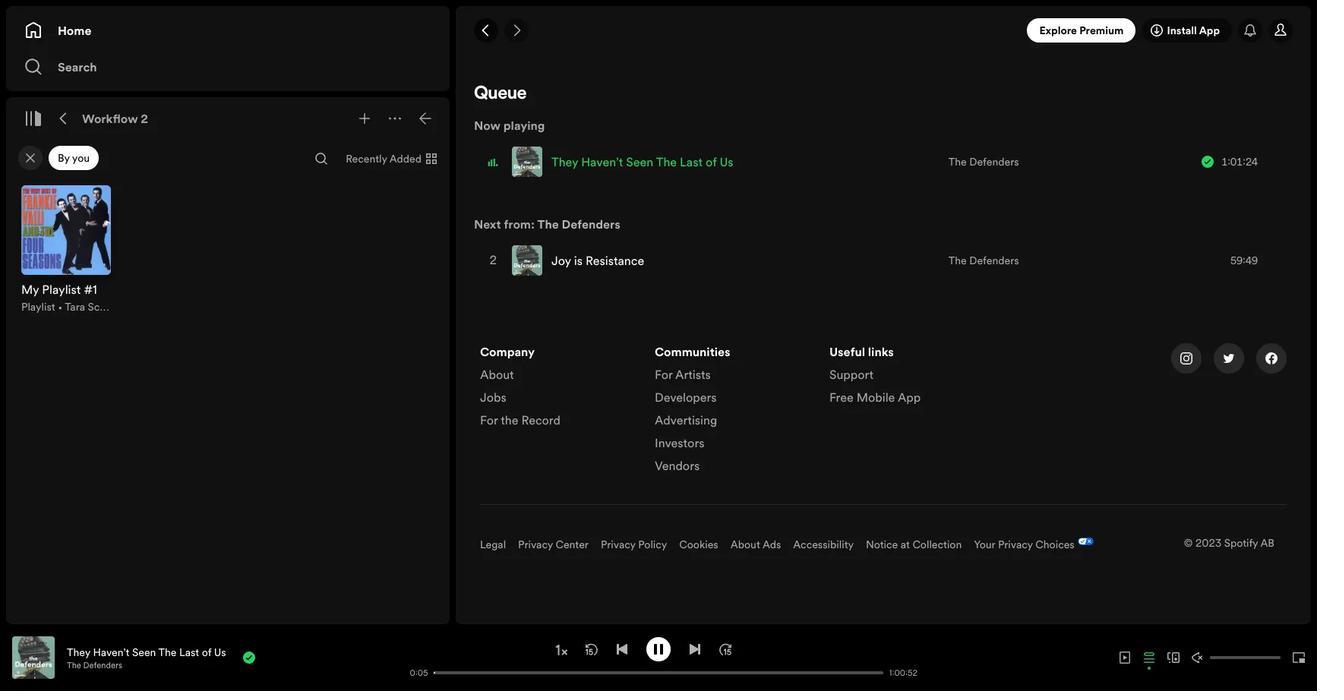 Task type: vqa. For each thing, say whether or not it's contained in the screenshot.
the right list
yes



Task type: locate. For each thing, give the bounding box(es) containing it.
Recently Added, Grid view field
[[334, 147, 447, 171]]

group containing playlist
[[12, 176, 120, 324]]

clear filters image
[[24, 152, 36, 164]]

privacy center
[[518, 537, 589, 552]]

workflow 2
[[82, 110, 148, 127]]

privacy left center at the bottom left of the page
[[518, 537, 553, 552]]

1 horizontal spatial seen
[[626, 153, 654, 170]]

0 horizontal spatial they
[[67, 645, 90, 660]]

useful
[[830, 343, 865, 360]]

of inside cell
[[706, 153, 717, 170]]

at
[[901, 537, 910, 552]]

they up next from: the defenders
[[552, 153, 578, 170]]

1 horizontal spatial they
[[552, 153, 578, 170]]

next
[[474, 216, 501, 232]]

of
[[706, 153, 717, 170], [202, 645, 211, 660]]

1 horizontal spatial us
[[720, 153, 734, 170]]

us
[[720, 153, 734, 170], [214, 645, 226, 660]]

vendors link
[[655, 457, 700, 480]]

1 horizontal spatial about
[[731, 537, 760, 552]]

they haven't seen the last of us link
[[67, 645, 226, 660]]

seen inside they haven't seen the last of us cell
[[626, 153, 654, 170]]

0 horizontal spatial of
[[202, 645, 211, 660]]

2023
[[1196, 536, 1222, 551]]

spotify – play queue element
[[456, 85, 1311, 589]]

for left artists
[[655, 366, 673, 383]]

last
[[680, 153, 703, 170], [179, 645, 199, 660]]

1 horizontal spatial for
[[655, 366, 673, 383]]

support
[[830, 366, 874, 383]]

1 horizontal spatial app
[[1199, 23, 1220, 38]]

main element
[[6, 6, 450, 625]]

seen
[[626, 153, 654, 170], [132, 645, 156, 660]]

0 vertical spatial haven't
[[581, 153, 623, 170]]

app
[[1199, 23, 1220, 38], [898, 389, 921, 406]]

vendors
[[655, 457, 700, 474]]

59:49
[[1231, 253, 1258, 268]]

privacy
[[518, 537, 553, 552], [601, 537, 636, 552], [998, 537, 1033, 552]]

they haven't seen the last of us cell
[[512, 141, 740, 182]]

about up jobs
[[480, 366, 514, 383]]

defenders
[[970, 154, 1019, 169], [562, 216, 621, 232], [970, 253, 1019, 268], [83, 660, 122, 671]]

california consumer privacy act (ccpa) opt-out icon image
[[1075, 538, 1094, 549]]

us inside they haven't seen the last of us the defenders
[[214, 645, 226, 660]]

0 horizontal spatial us
[[214, 645, 226, 660]]

haven't inside cell
[[581, 153, 623, 170]]

1 horizontal spatial of
[[706, 153, 717, 170]]

1 horizontal spatial last
[[680, 153, 703, 170]]

for
[[655, 366, 673, 383], [480, 412, 498, 428]]

0 vertical spatial seen
[[626, 153, 654, 170]]

by you
[[58, 150, 90, 166]]

seen inside they haven't seen the last of us the defenders
[[132, 645, 156, 660]]

go back image
[[480, 24, 492, 36]]

instagram image
[[1181, 353, 1193, 365]]

0 horizontal spatial haven't
[[93, 645, 129, 660]]

2 horizontal spatial privacy
[[998, 537, 1033, 552]]

next from: the defenders
[[474, 216, 621, 232]]

2 horizontal spatial list
[[830, 343, 986, 412]]

0 vertical spatial the defenders
[[949, 154, 1019, 169]]

your privacy choices
[[974, 537, 1075, 552]]

the defenders
[[949, 154, 1019, 169], [949, 253, 1019, 268]]

0 vertical spatial last
[[680, 153, 703, 170]]

0 horizontal spatial app
[[898, 389, 921, 406]]

they right now playing view image
[[67, 645, 90, 660]]

of inside they haven't seen the last of us the defenders
[[202, 645, 211, 660]]

free mobile app link
[[830, 389, 921, 412]]

group
[[12, 176, 120, 324]]

jobs
[[480, 389, 507, 406]]

0 vertical spatial us
[[720, 153, 734, 170]]

top bar and user menu element
[[456, 6, 1311, 55]]

0 vertical spatial for
[[655, 366, 673, 383]]

0 vertical spatial they
[[552, 153, 578, 170]]

home link
[[24, 15, 432, 46]]

ads
[[763, 537, 781, 552]]

your
[[974, 537, 996, 552]]

1 vertical spatial seen
[[132, 645, 156, 660]]

1 vertical spatial of
[[202, 645, 211, 660]]

1 vertical spatial us
[[214, 645, 226, 660]]

0 horizontal spatial privacy
[[518, 537, 553, 552]]

By you checkbox
[[49, 146, 99, 170]]

policy
[[638, 537, 667, 552]]

3 list from the left
[[830, 343, 986, 412]]

last inside they haven't seen the last of us the defenders
[[179, 645, 199, 660]]

privacy center link
[[518, 537, 589, 552]]

for the record link
[[480, 412, 561, 435]]

the
[[656, 153, 677, 170], [949, 154, 967, 169], [538, 216, 559, 232], [949, 253, 967, 268], [158, 645, 177, 660], [67, 660, 81, 671]]

skip forward 15 seconds image
[[719, 643, 732, 655]]

the defenders link
[[949, 154, 1019, 169], [538, 216, 621, 232], [949, 253, 1019, 268], [67, 660, 122, 671]]

for left the
[[480, 412, 498, 428]]

app right mobile at the bottom
[[898, 389, 921, 406]]

for artists link
[[655, 366, 711, 389]]

company
[[480, 343, 535, 360]]

now
[[474, 117, 501, 134]]

record
[[522, 412, 561, 428]]

0 vertical spatial about
[[480, 366, 514, 383]]

2 privacy from the left
[[601, 537, 636, 552]]

0 horizontal spatial list
[[480, 343, 637, 435]]

choices
[[1036, 537, 1075, 552]]

haven't for they haven't seen the last of us
[[581, 153, 623, 170]]

seen for they haven't seen the last of us
[[626, 153, 654, 170]]

app inside top bar and user menu element
[[1199, 23, 1220, 38]]

1 vertical spatial they
[[67, 645, 90, 660]]

list containing company
[[480, 343, 637, 435]]

haven't inside they haven't seen the last of us the defenders
[[93, 645, 129, 660]]

the defenders link inside footer
[[67, 660, 122, 671]]

for inside company about jobs for the record
[[480, 412, 498, 428]]

1 vertical spatial for
[[480, 412, 498, 428]]

joy is resistance cell
[[512, 240, 650, 281]]

by
[[58, 150, 70, 166]]

list
[[480, 343, 637, 435], [655, 343, 811, 480], [830, 343, 986, 412]]

is
[[574, 252, 583, 269]]

advertising link
[[655, 412, 717, 435]]

us for they haven't seen the last of us
[[720, 153, 734, 170]]

privacy left policy
[[601, 537, 636, 552]]

1 vertical spatial the defenders
[[949, 253, 1019, 268]]

recently added
[[346, 151, 422, 166]]

now playing
[[474, 117, 545, 134]]

•
[[58, 299, 62, 315]]

about left the 'ads'
[[731, 537, 760, 552]]

investors link
[[655, 435, 705, 457]]

0 vertical spatial app
[[1199, 23, 1220, 38]]

©
[[1184, 536, 1193, 551]]

us inside cell
[[720, 153, 734, 170]]

2 list from the left
[[655, 343, 811, 480]]

privacy right your
[[998, 537, 1033, 552]]

0 vertical spatial of
[[706, 153, 717, 170]]

0 horizontal spatial seen
[[132, 645, 156, 660]]

1 the defenders from the top
[[949, 154, 1019, 169]]

the inside cell
[[656, 153, 677, 170]]

playing
[[504, 117, 545, 134]]

1 horizontal spatial privacy
[[601, 537, 636, 552]]

None search field
[[309, 147, 334, 171]]

app right install
[[1199, 23, 1220, 38]]

1 privacy from the left
[[518, 537, 553, 552]]

recently
[[346, 151, 387, 166]]

developers link
[[655, 389, 717, 412]]

they
[[552, 153, 578, 170], [67, 645, 90, 660]]

collection
[[913, 537, 962, 552]]

1 vertical spatial app
[[898, 389, 921, 406]]

0 horizontal spatial for
[[480, 412, 498, 428]]

twitter image
[[1223, 353, 1235, 365]]

1 vertical spatial haven't
[[93, 645, 129, 660]]

2 the defenders from the top
[[949, 253, 1019, 268]]

about
[[480, 366, 514, 383], [731, 537, 760, 552]]

0 horizontal spatial last
[[179, 645, 199, 660]]

they inside they haven't seen the last of us the defenders
[[67, 645, 90, 660]]

last inside cell
[[680, 153, 703, 170]]

facebook image
[[1266, 353, 1278, 365]]

1 horizontal spatial haven't
[[581, 153, 623, 170]]

1 vertical spatial last
[[179, 645, 199, 660]]

us for they haven't seen the last of us the defenders
[[214, 645, 226, 660]]

workflow 2 button
[[79, 106, 151, 131]]

they inside they haven't seen the last of us cell
[[552, 153, 578, 170]]

privacy policy link
[[601, 537, 667, 552]]

1 list from the left
[[480, 343, 637, 435]]

1 horizontal spatial list
[[655, 343, 811, 480]]

home
[[58, 22, 92, 39]]

skip back 15 seconds image
[[586, 643, 598, 655]]

0 horizontal spatial about
[[480, 366, 514, 383]]



Task type: describe. For each thing, give the bounding box(es) containing it.
next image
[[689, 643, 701, 655]]

artists
[[675, 366, 711, 383]]

queue
[[474, 85, 527, 103]]

search link
[[24, 52, 432, 82]]

notice at collection
[[866, 537, 962, 552]]

they for they haven't seen the last of us the defenders
[[67, 645, 90, 660]]

accessibility link
[[793, 537, 854, 552]]

© 2023 spotify ab
[[1184, 536, 1275, 551]]

free
[[830, 389, 854, 406]]

ab
[[1261, 536, 1275, 551]]

install app
[[1167, 23, 1220, 38]]

investors
[[655, 435, 705, 451]]

the
[[501, 412, 518, 428]]

1:01:24
[[1222, 154, 1258, 169]]

what's new image
[[1244, 24, 1257, 36]]

accessibility
[[793, 537, 854, 552]]

the defenders for joy is resistance
[[949, 253, 1019, 268]]

last for they haven't seen the last of us
[[680, 153, 703, 170]]

for inside the communities for artists developers advertising investors vendors
[[655, 366, 673, 383]]

group inside main element
[[12, 176, 120, 324]]

1:01:24 cell
[[1202, 141, 1279, 182]]

they haven't seen the last of us
[[552, 153, 734, 170]]

mobile
[[857, 389, 895, 406]]

0:05
[[410, 667, 428, 679]]

they haven't seen the last of us the defenders
[[67, 645, 226, 671]]

your privacy choices link
[[974, 537, 1075, 552]]

joy is resistance
[[552, 252, 644, 269]]

1 vertical spatial about
[[731, 537, 760, 552]]

developers
[[655, 389, 717, 406]]

now playing view image
[[36, 643, 48, 656]]

playlist •
[[21, 299, 65, 315]]

2
[[141, 110, 148, 127]]

links
[[868, 343, 894, 360]]

change speed image
[[554, 643, 569, 658]]

about ads link
[[731, 537, 781, 552]]

added
[[390, 151, 422, 166]]

search in your library image
[[315, 153, 328, 165]]

player controls element
[[0, 637, 920, 679]]

connect to a device image
[[1168, 652, 1180, 664]]

pause image
[[653, 643, 665, 655]]

cookies
[[679, 537, 718, 552]]

advertising
[[655, 412, 717, 428]]

notice at collection link
[[866, 537, 962, 552]]

communities
[[655, 343, 731, 360]]

company about jobs for the record
[[480, 343, 561, 428]]

explore premium button
[[1027, 18, 1136, 43]]

install
[[1167, 23, 1197, 38]]

the defenders for they haven't seen the last of us
[[949, 154, 1019, 169]]

privacy for privacy center
[[518, 537, 553, 552]]

of for they haven't seen the last of us
[[706, 153, 717, 170]]

privacy for privacy policy
[[601, 537, 636, 552]]

communities for artists developers advertising investors vendors
[[655, 343, 731, 474]]

resistance
[[586, 252, 644, 269]]

privacy policy
[[601, 537, 667, 552]]

none search field inside main element
[[309, 147, 334, 171]]

about link
[[480, 366, 514, 389]]

install app link
[[1142, 18, 1232, 43]]

app inside useful links support free mobile app
[[898, 389, 921, 406]]

premium
[[1080, 23, 1124, 38]]

haven't for they haven't seen the last of us the defenders
[[93, 645, 129, 660]]

seen for they haven't seen the last of us the defenders
[[132, 645, 156, 660]]

last for they haven't seen the last of us the defenders
[[179, 645, 199, 660]]

spotify
[[1224, 536, 1258, 551]]

legal link
[[480, 537, 506, 552]]

search
[[58, 58, 97, 75]]

they for they haven't seen the last of us
[[552, 153, 578, 170]]

volume off image
[[1192, 652, 1204, 664]]

previous image
[[616, 643, 628, 655]]

1:00:52
[[889, 667, 918, 679]]

cookies link
[[679, 537, 718, 552]]

about inside company about jobs for the record
[[480, 366, 514, 383]]

go forward image
[[511, 24, 523, 36]]

now playing: they haven't seen the last of us by the defenders footer
[[12, 637, 398, 679]]

playlist
[[21, 299, 55, 315]]

about ads
[[731, 537, 781, 552]]

explore premium
[[1040, 23, 1124, 38]]

notice
[[866, 537, 898, 552]]

joy
[[552, 252, 571, 269]]

list containing useful links
[[830, 343, 986, 412]]

useful links support free mobile app
[[830, 343, 921, 406]]

center
[[556, 537, 589, 552]]

support link
[[830, 366, 874, 389]]

from:
[[504, 216, 535, 232]]

workflow
[[82, 110, 138, 127]]

legal
[[480, 537, 506, 552]]

list containing communities
[[655, 343, 811, 480]]

3 privacy from the left
[[998, 537, 1033, 552]]

of for they haven't seen the last of us the defenders
[[202, 645, 211, 660]]

defenders inside they haven't seen the last of us the defenders
[[83, 660, 122, 671]]

jobs link
[[480, 389, 507, 412]]

explore
[[1040, 23, 1077, 38]]

you
[[72, 150, 90, 166]]



